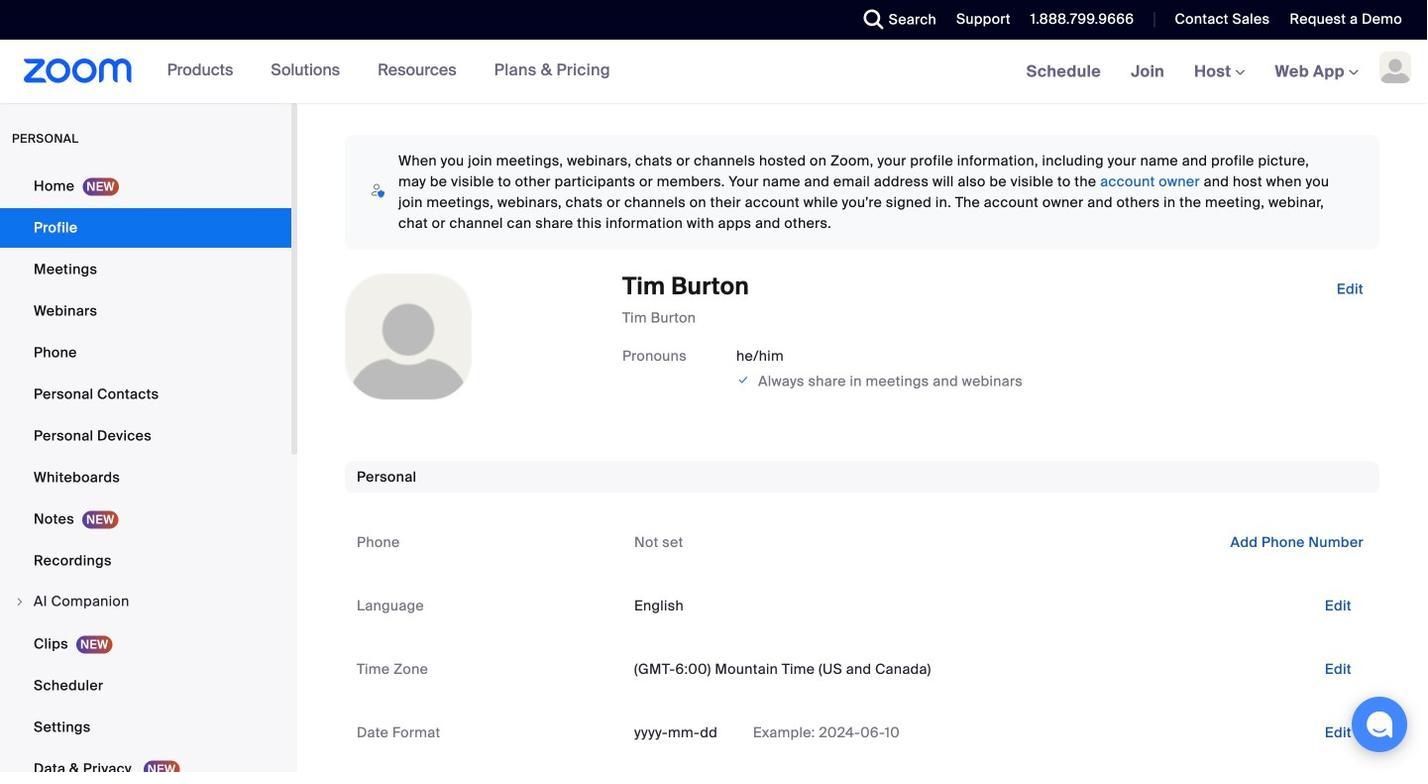 Task type: vqa. For each thing, say whether or not it's contained in the screenshot.
window new image
no



Task type: describe. For each thing, give the bounding box(es) containing it.
open chat image
[[1366, 711, 1394, 739]]

zoom logo image
[[24, 58, 132, 83]]

user photo image
[[346, 275, 471, 400]]

profile picture image
[[1380, 52, 1412, 83]]

meetings navigation
[[1012, 40, 1428, 105]]



Task type: locate. For each thing, give the bounding box(es) containing it.
banner
[[0, 40, 1428, 105]]

personal menu menu
[[0, 167, 291, 772]]

product information navigation
[[132, 40, 626, 103]]

menu item
[[0, 583, 291, 623]]

right image
[[14, 596, 26, 608]]

edit user photo image
[[393, 328, 424, 346]]

checked image
[[737, 370, 751, 390]]



